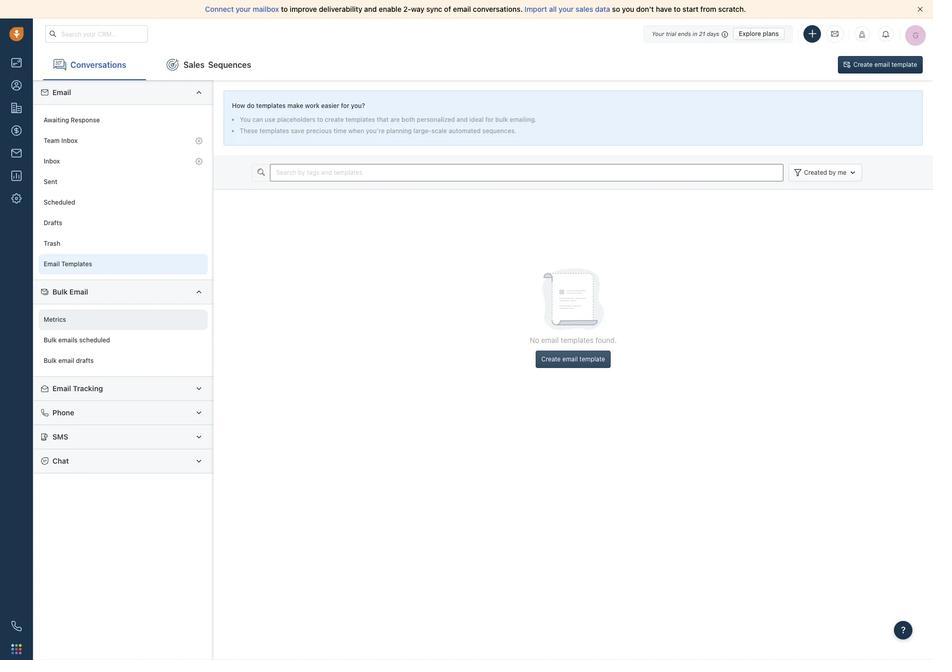 Task type: vqa. For each thing, say whether or not it's contained in the screenshot.
deal inside the button
no



Task type: locate. For each thing, give the bounding box(es) containing it.
2 horizontal spatial to
[[674, 5, 681, 13]]

1 horizontal spatial for
[[485, 116, 494, 123]]

templates
[[61, 260, 92, 268]]

and left enable
[[364, 5, 377, 13]]

0 horizontal spatial for
[[341, 102, 349, 110]]

to right mailbox
[[281, 5, 288, 13]]

0 horizontal spatial your
[[236, 5, 251, 13]]

to left 'start' at the right top of the page
[[674, 5, 681, 13]]

placeholders
[[277, 116, 315, 123]]

sales sequences link
[[156, 49, 262, 80]]

and
[[364, 5, 377, 13], [457, 116, 468, 123]]

1 vertical spatial inbox
[[44, 158, 60, 165]]

your right all at the top of page
[[559, 5, 574, 13]]

inbox
[[61, 137, 78, 145], [44, 158, 60, 165]]

phone
[[52, 408, 74, 417]]

trash
[[44, 240, 60, 247]]

templates up use at the top left
[[256, 102, 286, 110]]

create email template button
[[838, 56, 923, 74], [536, 351, 611, 368]]

1 vertical spatial create email template
[[541, 355, 605, 363]]

0 vertical spatial create
[[853, 61, 873, 68]]

ideal
[[469, 116, 484, 123]]

1 horizontal spatial inbox
[[61, 137, 78, 145]]

bulk email drafts link
[[39, 351, 208, 371]]

create email template
[[853, 61, 917, 68], [541, 355, 605, 363]]

team inbox
[[44, 137, 78, 145]]

you're
[[366, 127, 385, 135]]

0 vertical spatial bulk
[[52, 287, 68, 296]]

1 horizontal spatial template
[[892, 61, 917, 68]]

1 horizontal spatial and
[[457, 116, 468, 123]]

bulk for bulk emails scheduled
[[44, 336, 57, 344]]

1 vertical spatial for
[[485, 116, 494, 123]]

for left bulk
[[485, 116, 494, 123]]

2 your from the left
[[559, 5, 574, 13]]

0 vertical spatial template
[[892, 61, 917, 68]]

tab list containing conversations
[[33, 49, 262, 80]]

2 vertical spatial bulk
[[44, 357, 57, 365]]

1 horizontal spatial to
[[317, 116, 323, 123]]

chat
[[52, 456, 69, 465]]

email for email
[[52, 88, 71, 97]]

2-
[[403, 5, 411, 13]]

trial
[[666, 30, 676, 37]]

bulk email
[[52, 287, 88, 296]]

inbox right "team"
[[61, 137, 78, 145]]

connect your mailbox to improve deliverability and enable 2-way sync of email conversations. import all your sales data so you don't have to start from scratch.
[[205, 5, 746, 13]]

create
[[853, 61, 873, 68], [541, 355, 561, 363]]

templates
[[256, 102, 286, 110], [345, 116, 375, 123], [260, 127, 289, 135], [561, 336, 594, 344]]

created by me button
[[789, 164, 862, 181], [789, 164, 862, 181]]

to inside you can use placeholders to create templates that are both personalized and ideal for bulk emailing. these templates save precious time when you're planning large-scale automated sequences.
[[317, 116, 323, 123]]

inbox down "team"
[[44, 158, 60, 165]]

Search your CRM... text field
[[45, 25, 148, 43]]

freshworks switcher image
[[11, 644, 22, 654]]

0 horizontal spatial template
[[580, 355, 605, 363]]

me
[[838, 169, 847, 176]]

awaiting
[[44, 116, 69, 124]]

bulk left "emails"
[[44, 336, 57, 344]]

email templates link
[[39, 254, 208, 275]]

1 horizontal spatial your
[[559, 5, 574, 13]]

to
[[281, 5, 288, 13], [674, 5, 681, 13], [317, 116, 323, 123]]

enable
[[379, 5, 402, 13]]

email
[[52, 88, 71, 97], [44, 260, 60, 268], [69, 287, 88, 296], [52, 384, 71, 393]]

email up awaiting
[[52, 88, 71, 97]]

both
[[401, 116, 415, 123]]

sync
[[426, 5, 442, 13]]

email up phone
[[52, 384, 71, 393]]

0 horizontal spatial create email template button
[[536, 351, 611, 368]]

for inside you can use placeholders to create templates that are both personalized and ideal for bulk emailing. these templates save precious time when you're planning large-scale automated sequences.
[[485, 116, 494, 123]]

when
[[348, 127, 364, 135]]

to up precious on the left top
[[317, 116, 323, 123]]

start
[[683, 5, 699, 13]]

email for email templates
[[44, 260, 60, 268]]

0 horizontal spatial inbox
[[44, 158, 60, 165]]

bulk emails scheduled link
[[39, 330, 208, 351]]

email down trash
[[44, 260, 60, 268]]

0 vertical spatial inbox
[[61, 137, 78, 145]]

scheduled
[[79, 336, 110, 344]]

email down the templates
[[69, 287, 88, 296]]

1 horizontal spatial create email template button
[[838, 56, 923, 74]]

0 horizontal spatial create email template
[[541, 355, 605, 363]]

scheduled
[[44, 199, 75, 206]]

0 vertical spatial for
[[341, 102, 349, 110]]

email image
[[831, 29, 839, 38]]

you can use placeholders to create templates that are both personalized and ideal for bulk emailing. these templates save precious time when you're planning large-scale automated sequences.
[[240, 116, 537, 135]]

save
[[291, 127, 304, 135]]

1 vertical spatial and
[[457, 116, 468, 123]]

phone image
[[11, 621, 22, 631]]

0 vertical spatial create email template button
[[838, 56, 923, 74]]

bulk for bulk email drafts
[[44, 357, 57, 365]]

scheduled link
[[39, 192, 208, 213]]

response
[[71, 116, 100, 124]]

email templates
[[44, 260, 92, 268]]

1 vertical spatial bulk
[[44, 336, 57, 344]]

0 horizontal spatial and
[[364, 5, 377, 13]]

tab list
[[33, 49, 262, 80]]

explore plans link
[[733, 28, 785, 40]]

no email templates found.
[[530, 336, 617, 344]]

bulk down bulk emails scheduled
[[44, 357, 57, 365]]

scratch.
[[718, 5, 746, 13]]

and up automated
[[457, 116, 468, 123]]

inbox link
[[39, 151, 208, 172]]

your left mailbox
[[236, 5, 251, 13]]

in
[[693, 30, 697, 37]]

bulk
[[52, 287, 68, 296], [44, 336, 57, 344], [44, 357, 57, 365]]

0 horizontal spatial create
[[541, 355, 561, 363]]

template
[[892, 61, 917, 68], [580, 355, 605, 363]]

for
[[341, 102, 349, 110], [485, 116, 494, 123]]

easier
[[321, 102, 339, 110]]

don't
[[636, 5, 654, 13]]

trash link
[[39, 233, 208, 254]]

1 horizontal spatial create email template
[[853, 61, 917, 68]]

bulk for bulk email
[[52, 287, 68, 296]]

of
[[444, 5, 451, 13]]

1 vertical spatial create email template button
[[536, 351, 611, 368]]

bulk up the metrics
[[52, 287, 68, 296]]

for left the you?
[[341, 102, 349, 110]]

1 vertical spatial create
[[541, 355, 561, 363]]

import
[[525, 5, 547, 13]]



Task type: describe. For each thing, give the bounding box(es) containing it.
sequences.
[[482, 127, 517, 135]]

bulk
[[495, 116, 508, 123]]

1 horizontal spatial create
[[853, 61, 873, 68]]

found.
[[596, 336, 617, 344]]

precious
[[306, 127, 332, 135]]

planning
[[386, 127, 412, 135]]

scale
[[431, 127, 447, 135]]

no
[[530, 336, 539, 344]]

ends
[[678, 30, 691, 37]]

tracking
[[73, 384, 103, 393]]

you
[[622, 5, 634, 13]]

21
[[699, 30, 705, 37]]

bulk email drafts
[[44, 357, 94, 365]]

personalized
[[417, 116, 455, 123]]

how do templates make work easier for you?
[[232, 102, 365, 110]]

these
[[240, 127, 258, 135]]

way
[[411, 5, 424, 13]]

conversations link
[[43, 49, 146, 80]]

1 your from the left
[[236, 5, 251, 13]]

your
[[652, 30, 664, 37]]

Search by tags and templates text field
[[270, 164, 784, 181]]

are
[[390, 116, 400, 123]]

do
[[247, 102, 254, 110]]

inbox inside team inbox link
[[61, 137, 78, 145]]

bulk emails scheduled
[[44, 336, 110, 344]]

plans
[[763, 30, 779, 37]]

make
[[287, 102, 303, 110]]

improve
[[290, 5, 317, 13]]

sales
[[576, 5, 593, 13]]

close image
[[918, 7, 923, 12]]

can
[[252, 116, 263, 123]]

sent link
[[39, 172, 208, 192]]

explore plans
[[739, 30, 779, 37]]

emails
[[58, 336, 78, 344]]

sales
[[184, 60, 205, 69]]

from
[[700, 5, 716, 13]]

data
[[595, 5, 610, 13]]

sent
[[44, 178, 57, 186]]

templates left found.
[[561, 336, 594, 344]]

mailbox
[[253, 5, 279, 13]]

0 vertical spatial create email template
[[853, 61, 917, 68]]

and inside you can use placeholders to create templates that are both personalized and ideal for bulk emailing. these templates save precious time when you're planning large-scale automated sequences.
[[457, 116, 468, 123]]

team
[[44, 137, 60, 145]]

you
[[240, 116, 251, 123]]

templates down use at the top left
[[260, 127, 289, 135]]

sequences
[[208, 60, 251, 69]]

email tracking
[[52, 384, 103, 393]]

sales sequences
[[184, 60, 251, 69]]

automated
[[449, 127, 481, 135]]

your trial ends in 21 days
[[652, 30, 719, 37]]

that
[[377, 116, 389, 123]]

work
[[305, 102, 320, 110]]

by
[[829, 169, 836, 176]]

sms
[[52, 432, 68, 441]]

all
[[549, 5, 557, 13]]

create
[[325, 116, 344, 123]]

drafts
[[44, 219, 62, 227]]

templates up when
[[345, 116, 375, 123]]

conversations.
[[473, 5, 523, 13]]

drafts link
[[39, 213, 208, 233]]

created
[[804, 169, 827, 176]]

awaiting response link
[[39, 110, 208, 131]]

emailing.
[[510, 116, 537, 123]]

drafts
[[76, 357, 94, 365]]

1 vertical spatial template
[[580, 355, 605, 363]]

0 vertical spatial and
[[364, 5, 377, 13]]

so
[[612, 5, 620, 13]]

days
[[707, 30, 719, 37]]

email for email tracking
[[52, 384, 71, 393]]

connect
[[205, 5, 234, 13]]

connect your mailbox link
[[205, 5, 281, 13]]

large-
[[414, 127, 431, 135]]

awaiting response
[[44, 116, 100, 124]]

time
[[334, 127, 347, 135]]

created by me
[[804, 169, 847, 176]]

use
[[265, 116, 275, 123]]

deliverability
[[319, 5, 362, 13]]

phone element
[[6, 616, 27, 636]]

conversations
[[70, 60, 126, 69]]

explore
[[739, 30, 761, 37]]

0 horizontal spatial to
[[281, 5, 288, 13]]

import all your sales data link
[[525, 5, 612, 13]]

team inbox link
[[39, 131, 208, 151]]

inbox inside inbox link
[[44, 158, 60, 165]]



